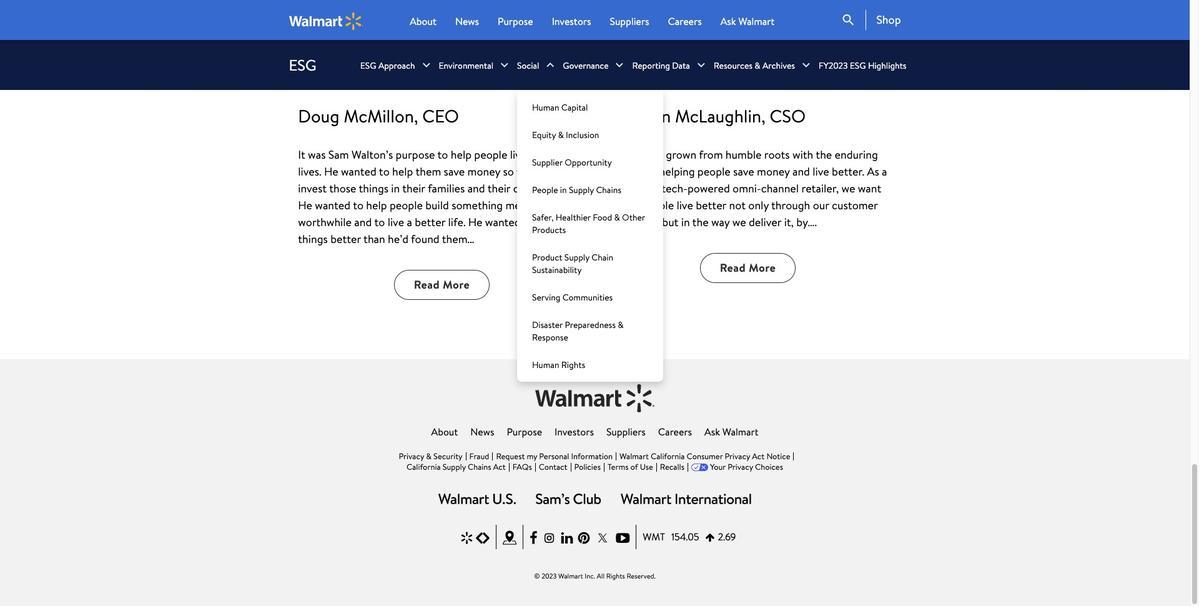 Task type: vqa. For each thing, say whether or not it's contained in the screenshot.
ASSETS
no



Task type: locate. For each thing, give the bounding box(es) containing it.
careers
[[668, 14, 702, 28], [658, 425, 692, 438]]

& inside equity & inclusion "link"
[[558, 128, 564, 141]]

in inside 'menu'
[[560, 183, 567, 196]]

deliver
[[749, 214, 782, 230]]

0 horizontal spatial more
[[443, 277, 470, 292]]

1 horizontal spatial he
[[324, 163, 339, 179]]

more down them...
[[443, 277, 470, 292]]

sams club image
[[476, 530, 490, 546]]

our
[[813, 197, 830, 213]]

help up than
[[366, 197, 387, 213]]

act right fraud link on the left
[[493, 461, 506, 472]]

a inside it was sam walton's purpose to help people live better lives. he wanted to help them save money so they could invest those things in their families and their communities. he wanted to help people build something meaningful and worthwhile and to live a better life. he wanted to leave things better than he'd found them...
[[407, 214, 412, 230]]

youtube play image
[[616, 530, 630, 546]]

2 horizontal spatial esg
[[850, 59, 866, 72]]

read more link down deliver
[[700, 253, 796, 283]]

about left news popup button
[[410, 14, 437, 28]]

about for about link
[[431, 425, 458, 438]]

highlights
[[869, 59, 907, 72]]

chains
[[596, 183, 622, 196], [468, 461, 491, 472]]

their down them
[[403, 180, 425, 196]]

supply left chain
[[565, 251, 590, 263]]

chains inside walmart california consumer privacy act notice california supply chains act
[[468, 461, 491, 472]]

more
[[749, 260, 776, 276], [443, 277, 470, 292]]

esg right fy2023
[[850, 59, 866, 72]]

a
[[882, 164, 888, 179], [407, 214, 412, 230]]

things down worthwhile on the top left
[[298, 231, 328, 247]]

of left use
[[631, 461, 638, 472]]

1 horizontal spatial of
[[646, 164, 657, 179]]

people down led,
[[641, 197, 674, 213]]

1 vertical spatial human
[[532, 358, 560, 371]]

1 horizontal spatial read more
[[720, 260, 776, 276]]

about for about "popup button"
[[410, 14, 437, 28]]

news up fraud
[[471, 425, 495, 438]]

ask up resources
[[721, 14, 736, 28]]

0 horizontal spatial money
[[468, 163, 501, 179]]

more down deliver
[[749, 260, 776, 276]]

security
[[434, 450, 463, 462]]

to down the walton's
[[379, 163, 390, 179]]

people down the from
[[698, 164, 731, 179]]

terms of use
[[608, 461, 653, 472]]

your
[[710, 461, 726, 472]]

products
[[532, 223, 566, 236]]

supplier opportunity
[[532, 156, 612, 168]]

use
[[640, 461, 653, 472]]

purpose inside walmart has grown from humble roots with the enduring purpose of helping people save money and live better. as a people-led, tech-powered omni-channel retailer, we want to help people live better not only through our customer proposition but in the way we deliver it, by….
[[604, 164, 644, 179]]

location image
[[503, 530, 517, 546]]

ask walmart for shop
[[721, 14, 775, 28]]

rights right all on the bottom of page
[[607, 571, 625, 581]]

1 vertical spatial about
[[431, 425, 458, 438]]

capital
[[562, 101, 588, 113]]

better down worthwhile on the top left
[[331, 231, 361, 247]]

privacy left security
[[399, 450, 424, 462]]

1 vertical spatial purpose
[[507, 425, 542, 438]]

in inside walmart has grown from humble roots with the enduring purpose of helping people save money and live better. as a people-led, tech-powered omni-channel retailer, we want to help people live better not only through our customer proposition but in the way we deliver it, by….
[[682, 214, 690, 230]]

0 vertical spatial ask walmart
[[721, 14, 775, 28]]

help inside walmart has grown from humble roots with the enduring purpose of helping people save money and live better. as a people-led, tech-powered omni-channel retailer, we want to help people live better not only through our customer proposition but in the way we deliver it, by….
[[618, 197, 638, 213]]

save inside walmart has grown from humble roots with the enduring purpose of helping people save money and live better. as a people-led, tech-powered omni-channel retailer, we want to help people live better not only through our customer proposition but in the way we deliver it, by….
[[734, 164, 755, 179]]

1 vertical spatial purpose
[[604, 164, 644, 179]]

of inside walmart has grown from humble roots with the enduring purpose of helping people save money and live better. as a people-led, tech-powered omni-channel retailer, we want to help people live better not only through our customer proposition but in the way we deliver it, by….
[[646, 164, 657, 179]]

enduring
[[835, 147, 878, 162]]

2 vertical spatial he
[[469, 214, 483, 230]]

act
[[753, 450, 765, 462], [493, 461, 506, 472]]

sustainability
[[532, 263, 582, 276]]

purpose up social link
[[498, 14, 533, 28]]

their down so
[[488, 180, 511, 196]]

1 horizontal spatial money
[[757, 164, 790, 179]]

1 horizontal spatial more
[[749, 260, 776, 276]]

0 horizontal spatial read
[[414, 277, 440, 292]]

img 2 image
[[595, 530, 611, 546]]

he down invest
[[298, 197, 312, 213]]

in inside it was sam walton's purpose to help people live better lives. he wanted to help them save money so they could invest those things in their families and their communities. he wanted to help people build something meaningful and worthwhile and to live a better life. he wanted to leave things better than he'd found them...
[[391, 180, 400, 196]]

2023
[[542, 571, 557, 581]]

not
[[730, 197, 746, 213]]

1 money from the left
[[468, 163, 501, 179]]

1 horizontal spatial logs image
[[536, 494, 601, 504]]

chain
[[592, 251, 614, 263]]

0 horizontal spatial things
[[298, 231, 328, 247]]

kathleen mclaughlin, cso
[[604, 104, 806, 128]]

1 horizontal spatial chains
[[596, 183, 622, 196]]

0 vertical spatial human
[[532, 101, 560, 113]]

policies link
[[575, 461, 601, 472]]

2 vertical spatial supply
[[443, 461, 466, 472]]

the left way
[[693, 214, 709, 230]]

supply inside walmart california consumer privacy act notice california supply chains act
[[443, 461, 466, 472]]

something
[[452, 197, 503, 213]]

& right food
[[615, 211, 620, 223]]

omni-
[[733, 181, 762, 196]]

careers up recalls
[[658, 425, 692, 438]]

serving communities
[[532, 291, 613, 303]]

0 horizontal spatial purpose
[[396, 147, 435, 162]]

read down found
[[414, 277, 440, 292]]

facebook image
[[530, 530, 538, 546]]

shop link
[[866, 10, 901, 30]]

0 vertical spatial read more
[[720, 260, 776, 276]]

chains inside 'menu'
[[596, 183, 622, 196]]

live up he'd
[[388, 214, 404, 230]]

people
[[474, 147, 508, 162], [698, 164, 731, 179], [390, 197, 423, 213], [641, 197, 674, 213]]

1 horizontal spatial read more link
[[700, 253, 796, 283]]

consumer
[[687, 450, 723, 462]]

live up retailer,
[[813, 164, 830, 179]]

from
[[699, 147, 723, 162]]

news right about "popup button"
[[456, 14, 479, 28]]

act left notice
[[753, 450, 765, 462]]

purpose inside it was sam walton's purpose to help people live better lives. he wanted to help them save money so they could invest those things in their families and their communities. he wanted to help people build something meaningful and worthwhile and to live a better life. he wanted to leave things better than he'd found them...
[[396, 147, 435, 162]]

communities.
[[513, 180, 578, 196]]

suppliers up the terms of use at the bottom of the page
[[607, 425, 646, 438]]

supply
[[569, 183, 594, 196], [565, 251, 590, 263], [443, 461, 466, 472]]

disaster preparedness & response link
[[517, 311, 664, 351]]

live up they
[[510, 147, 527, 162]]

& right equity
[[558, 128, 564, 141]]

0 horizontal spatial california
[[407, 461, 441, 472]]

careers link up recalls
[[658, 425, 692, 438]]

ask walmart up 'resources & archives' link
[[721, 14, 775, 28]]

0 horizontal spatial we
[[733, 214, 746, 230]]

to up than
[[375, 214, 385, 230]]

and
[[793, 164, 810, 179], [468, 180, 485, 196], [563, 197, 580, 213], [355, 214, 372, 230]]

and down 'with'
[[793, 164, 810, 179]]

2 save from the left
[[734, 164, 755, 179]]

wanted up worthwhile on the top left
[[315, 197, 351, 213]]

in right people
[[560, 183, 567, 196]]

news for news link
[[471, 425, 495, 438]]

through
[[772, 197, 811, 213]]

spark image
[[460, 530, 474, 546]]

1 horizontal spatial read
[[720, 260, 746, 276]]

esg down home image
[[289, 54, 317, 76]]

logs image down recalls link
[[621, 494, 752, 504]]

1 vertical spatial supply
[[565, 251, 590, 263]]

menu
[[517, 90, 664, 381]]

menu containing human capital
[[517, 90, 664, 381]]

0 vertical spatial suppliers
[[610, 14, 650, 28]]

purpose up my
[[507, 425, 542, 438]]

1 horizontal spatial ask
[[721, 14, 736, 28]]

and inside walmart has grown from humble roots with the enduring purpose of helping people save money and live better. as a people-led, tech-powered omni-channel retailer, we want to help people live better not only through our customer proposition but in the way we deliver it, by….
[[793, 164, 810, 179]]

logs image down the california supply chains act link
[[439, 494, 516, 504]]

0 horizontal spatial save
[[444, 163, 465, 179]]

0 vertical spatial purpose
[[498, 14, 533, 28]]

environmental link
[[439, 40, 494, 90]]

suppliers up reporting
[[610, 14, 650, 28]]

people in supply chains link
[[517, 176, 664, 203]]

1 vertical spatial a
[[407, 214, 412, 230]]

wanted down something
[[485, 214, 521, 230]]

1 vertical spatial careers
[[658, 425, 692, 438]]

home image
[[289, 12, 363, 30]]

live down tech-
[[677, 197, 694, 213]]

purpose up them
[[396, 147, 435, 162]]

rights down disaster preparedness & response
[[562, 358, 586, 371]]

your privacy choices
[[710, 461, 784, 472]]

0 vertical spatial more
[[749, 260, 776, 276]]

governance
[[563, 59, 609, 72]]

logs image
[[439, 494, 516, 504], [536, 494, 601, 504], [621, 494, 752, 504]]

we
[[842, 181, 856, 196], [733, 214, 746, 230]]

investors link
[[555, 425, 594, 438]]

money left so
[[468, 163, 501, 179]]

the
[[816, 147, 833, 162], [693, 214, 709, 230]]

disaster preparedness & response
[[532, 318, 624, 343]]

esg for esg approach
[[360, 59, 376, 72]]

things right the those
[[359, 180, 389, 196]]

0 vertical spatial careers
[[668, 14, 702, 28]]

1 vertical spatial he
[[298, 197, 312, 213]]

1 vertical spatial ask walmart
[[705, 425, 759, 438]]

supply down opportunity
[[569, 183, 594, 196]]

0 vertical spatial purpose
[[396, 147, 435, 162]]

california left consumer
[[651, 450, 685, 462]]

other
[[622, 211, 645, 223]]

investors up governance
[[552, 14, 591, 28]]

news for news popup button
[[456, 14, 479, 28]]

0 vertical spatial the
[[816, 147, 833, 162]]

2 horizontal spatial logs image
[[621, 494, 752, 504]]

grown
[[666, 147, 697, 162]]

about up security
[[431, 425, 458, 438]]

0 horizontal spatial read more
[[414, 277, 470, 292]]

money inside it was sam walton's purpose to help people live better lives. he wanted to help them save money so they could invest those things in their families and their communities. he wanted to help people build something meaningful and worthwhile and to live a better life. he wanted to leave things better than he'd found them...
[[468, 163, 501, 179]]

save down humble
[[734, 164, 755, 179]]

0 horizontal spatial read more link
[[394, 270, 490, 300]]

0 vertical spatial read
[[720, 260, 746, 276]]

ask walmart link up walmart california consumer privacy act notice link
[[705, 425, 759, 438]]

humble
[[726, 147, 762, 162]]

1 vertical spatial of
[[631, 461, 638, 472]]

1 vertical spatial ask walmart link
[[705, 425, 759, 438]]

save
[[444, 163, 465, 179], [734, 164, 755, 179]]

chains left request
[[468, 461, 491, 472]]

news button
[[456, 14, 479, 29]]

2 human from the top
[[532, 358, 560, 371]]

1 horizontal spatial the
[[816, 147, 833, 162]]

ask walmart link up 'resources & archives' link
[[721, 14, 775, 29]]

walmart inside walmart california consumer privacy act notice california supply chains act
[[620, 450, 649, 462]]

& left security
[[426, 450, 432, 462]]

faqs
[[513, 461, 532, 472]]

better inside walmart has grown from humble roots with the enduring purpose of helping people save money and live better. as a people-led, tech-powered omni-channel retailer, we want to help people live better not only through our customer proposition but in the way we deliver it, by….
[[696, 197, 727, 213]]

esg approach link
[[360, 40, 415, 90]]

0 horizontal spatial logs image
[[439, 494, 516, 504]]

help up 'families'
[[451, 147, 472, 162]]

purpose
[[396, 147, 435, 162], [604, 164, 644, 179]]

help left them
[[392, 163, 413, 179]]

data
[[672, 59, 690, 72]]

read more link for cso
[[700, 253, 796, 283]]

1 vertical spatial read more
[[414, 277, 470, 292]]

to down people-
[[604, 197, 615, 213]]

walmart down suppliers link
[[620, 450, 649, 462]]

those
[[329, 180, 356, 196]]

human for human rights
[[532, 358, 560, 371]]

chains up food
[[596, 183, 622, 196]]

0 horizontal spatial ask
[[705, 425, 720, 438]]

reporting data
[[633, 59, 690, 72]]

choices
[[755, 461, 784, 472]]

0 horizontal spatial act
[[493, 461, 506, 472]]

0 vertical spatial about
[[410, 14, 437, 28]]

0 vertical spatial rights
[[562, 358, 586, 371]]

privacy & security link
[[399, 450, 463, 462]]

0 vertical spatial wanted
[[341, 163, 377, 179]]

we down better.
[[842, 181, 856, 196]]

he down something
[[469, 214, 483, 230]]

0 vertical spatial chains
[[596, 183, 622, 196]]

0 vertical spatial news
[[456, 14, 479, 28]]

request my personal information link
[[496, 450, 613, 462]]

policies
[[575, 461, 601, 472]]

read down way
[[720, 260, 746, 276]]

purpose up people-
[[604, 164, 644, 179]]

0 vertical spatial he
[[324, 163, 339, 179]]

careers link up data
[[668, 14, 702, 29]]

led,
[[642, 181, 659, 196]]

1 vertical spatial ask
[[705, 425, 720, 438]]

& inside 'resources & archives' link
[[755, 59, 761, 72]]

logs image down contact at the left bottom of page
[[536, 494, 601, 504]]

1 vertical spatial things
[[298, 231, 328, 247]]

linkedin image
[[561, 530, 573, 546]]

read more link down them...
[[394, 270, 490, 300]]

save inside it was sam walton's purpose to help people live better lives. he wanted to help them save money so they could invest those things in their families and their communities. he wanted to help people build something meaningful and worthwhile and to live a better life. he wanted to leave things better than he'd found them...
[[444, 163, 465, 179]]

1 vertical spatial the
[[693, 214, 709, 230]]

it
[[298, 147, 305, 162]]

privacy
[[399, 450, 424, 462], [725, 450, 751, 462], [728, 461, 753, 472]]

wanted down the walton's
[[341, 163, 377, 179]]

worthwhile
[[298, 214, 352, 230]]

careers for shop
[[668, 14, 702, 28]]

esg left approach
[[360, 59, 376, 72]]

privacy right consumer
[[725, 450, 751, 462]]

careers up data
[[668, 14, 702, 28]]

1 horizontal spatial we
[[842, 181, 856, 196]]

they
[[517, 163, 538, 179]]

terms of use link
[[608, 461, 653, 472]]

ask walmart up walmart california consumer privacy act notice link
[[705, 425, 759, 438]]

kathleen
[[604, 104, 671, 128]]

in down the walton's
[[391, 180, 400, 196]]

help up proposition
[[618, 197, 638, 213]]

and up something
[[468, 180, 485, 196]]

more for cso
[[749, 260, 776, 276]]

walmart logo dark image
[[536, 384, 655, 412]]

supply left fraud link on the left
[[443, 461, 466, 472]]

walmart up 'resources & archives' link
[[739, 14, 775, 28]]

0 horizontal spatial rights
[[562, 358, 586, 371]]

investors for investors link
[[555, 425, 594, 438]]

0 horizontal spatial esg
[[289, 54, 317, 76]]

ask walmart link
[[721, 14, 775, 29], [705, 425, 759, 438]]

of up led,
[[646, 164, 657, 179]]

1 vertical spatial more
[[443, 277, 470, 292]]

read more down them...
[[414, 277, 470, 292]]

0 horizontal spatial in
[[391, 180, 400, 196]]

1 horizontal spatial in
[[560, 183, 567, 196]]

but
[[663, 214, 679, 230]]

1 horizontal spatial save
[[734, 164, 755, 179]]

1 human from the top
[[532, 101, 560, 113]]

we down not
[[733, 214, 746, 230]]

0 vertical spatial of
[[646, 164, 657, 179]]

& right the preparedness
[[618, 318, 624, 331]]

he down sam at the top of page
[[324, 163, 339, 179]]

0 vertical spatial investors
[[552, 14, 591, 28]]

supplier
[[532, 156, 563, 168]]

0 vertical spatial a
[[882, 164, 888, 179]]

reporting
[[633, 59, 670, 72]]

better
[[530, 147, 560, 162], [696, 197, 727, 213], [415, 214, 446, 230], [331, 231, 361, 247]]

1 horizontal spatial their
[[488, 180, 511, 196]]

1 vertical spatial investors
[[555, 425, 594, 438]]

serving communities link
[[517, 283, 664, 311]]

careers link for shop
[[668, 14, 702, 29]]

money
[[468, 163, 501, 179], [757, 164, 790, 179]]

3 logs image from the left
[[621, 494, 752, 504]]

2 horizontal spatial he
[[469, 214, 483, 230]]

read more for ceo
[[414, 277, 470, 292]]

0 horizontal spatial chains
[[468, 461, 491, 472]]

1 vertical spatial careers link
[[658, 425, 692, 438]]

1 horizontal spatial purpose
[[604, 164, 644, 179]]

money down roots
[[757, 164, 790, 179]]

ask up walmart california consumer privacy act notice link
[[705, 425, 720, 438]]

1 vertical spatial read
[[414, 277, 440, 292]]

1 horizontal spatial esg
[[360, 59, 376, 72]]

2 money from the left
[[757, 164, 790, 179]]

1 horizontal spatial rights
[[607, 571, 625, 581]]

careers for fraud
[[658, 425, 692, 438]]

1 vertical spatial we
[[733, 214, 746, 230]]

1 save from the left
[[444, 163, 465, 179]]

a right as
[[882, 164, 888, 179]]

a up he'd
[[407, 214, 412, 230]]

0 vertical spatial careers link
[[668, 14, 702, 29]]

2 vertical spatial wanted
[[485, 214, 521, 230]]

investors up information
[[555, 425, 594, 438]]

ask walmart for fraud
[[705, 425, 759, 438]]

shop
[[877, 12, 901, 27]]

human rights
[[532, 358, 586, 371]]

walmart
[[739, 14, 775, 28], [604, 147, 645, 162], [723, 425, 759, 438], [620, 450, 649, 462], [559, 571, 583, 581]]

& inside disaster preparedness & response
[[618, 318, 624, 331]]

2 horizontal spatial in
[[682, 214, 690, 230]]

read more for cso
[[720, 260, 776, 276]]

1 horizontal spatial california
[[651, 450, 685, 462]]

human down response
[[532, 358, 560, 371]]

0 horizontal spatial he
[[298, 197, 312, 213]]

1 horizontal spatial a
[[882, 164, 888, 179]]

read
[[720, 260, 746, 276], [414, 277, 440, 292]]

ask for fraud
[[705, 425, 720, 438]]

channel
[[762, 181, 799, 196]]

with
[[793, 147, 814, 162]]

0 vertical spatial things
[[359, 180, 389, 196]]

suppliers button
[[610, 14, 650, 29]]

2 logs image from the left
[[536, 494, 601, 504]]

0 vertical spatial ask
[[721, 14, 736, 28]]

and up than
[[355, 214, 372, 230]]

ask
[[721, 14, 736, 28], [705, 425, 720, 438]]

read more down deliver
[[720, 260, 776, 276]]

0 vertical spatial ask walmart link
[[721, 14, 775, 29]]

1 vertical spatial news
[[471, 425, 495, 438]]

1 vertical spatial suppliers
[[607, 425, 646, 438]]

0 horizontal spatial a
[[407, 214, 412, 230]]

0 horizontal spatial their
[[403, 180, 425, 196]]



Task type: describe. For each thing, give the bounding box(es) containing it.
walton's
[[352, 147, 393, 162]]

privacy inside walmart california consumer privacy act notice california supply chains act
[[725, 450, 751, 462]]

people up so
[[474, 147, 508, 162]]

fy2023
[[819, 59, 848, 72]]

leave
[[537, 214, 562, 230]]

california supply chains act link
[[407, 461, 506, 472]]

suppliers for suppliers link
[[607, 425, 646, 438]]

purpose button
[[498, 14, 533, 29]]

was
[[308, 147, 326, 162]]

only
[[749, 197, 769, 213]]

personal
[[539, 450, 570, 462]]

invest
[[298, 180, 327, 196]]

product
[[532, 251, 563, 263]]

doug
[[298, 104, 340, 128]]

by….
[[797, 214, 817, 230]]

doug mcmillon, ceo
[[298, 104, 459, 128]]

inclusion
[[566, 128, 599, 141]]

ask for shop
[[721, 14, 736, 28]]

& inside safer, healthier food & other products
[[615, 211, 620, 223]]

safer, healthier food & other products
[[532, 211, 645, 236]]

suppliers for suppliers popup button
[[610, 14, 650, 28]]

equity & inclusion
[[532, 128, 599, 141]]

recalls
[[660, 461, 685, 472]]

0 horizontal spatial the
[[693, 214, 709, 230]]

healthier
[[556, 211, 591, 223]]

serving
[[532, 291, 561, 303]]

contact link
[[539, 461, 568, 472]]

human for human capital
[[532, 101, 560, 113]]

to up them
[[438, 147, 448, 162]]

investors button
[[552, 14, 591, 29]]

mcmillon,
[[344, 104, 418, 128]]

& for security
[[426, 450, 432, 462]]

people
[[532, 183, 558, 196]]

1 horizontal spatial things
[[359, 180, 389, 196]]

2 their from the left
[[488, 180, 511, 196]]

& for inclusion
[[558, 128, 564, 141]]

recalls link
[[660, 461, 685, 472]]

better up could
[[530, 147, 560, 162]]

human rights link
[[517, 351, 664, 378]]

walmart inside walmart has grown from humble roots with the enduring purpose of helping people save money and live better. as a people-led, tech-powered omni-channel retailer, we want to help people live better not only through our customer proposition but in the way we deliver it, by….
[[604, 147, 645, 162]]

purpose for purpose link
[[507, 425, 542, 438]]

©
[[534, 571, 540, 581]]

request
[[496, 450, 525, 462]]

purpose link
[[507, 425, 542, 438]]

reporting data link
[[633, 40, 690, 90]]

my
[[527, 450, 538, 462]]

money inside walmart has grown from humble roots with the enduring purpose of helping people save money and live better. as a people-led, tech-powered omni-channel retailer, we want to help people live better not only through our customer proposition but in the way we deliver it, by….
[[757, 164, 790, 179]]

careers link for fraud
[[658, 425, 692, 438]]

food
[[593, 211, 612, 223]]

better up found
[[415, 214, 446, 230]]

privacy & security
[[399, 450, 463, 462]]

he'd
[[388, 231, 409, 247]]

way
[[712, 214, 730, 230]]

a inside walmart has grown from humble roots with the enduring purpose of helping people save money and live better. as a people-led, tech-powered omni-channel retailer, we want to help people live better not only through our customer proposition but in the way we deliver it, by….
[[882, 164, 888, 179]]

people left build
[[390, 197, 423, 213]]

lives.
[[298, 163, 322, 179]]

search
[[841, 12, 856, 27]]

proposition
[[604, 214, 660, 230]]

154.05
[[672, 530, 700, 544]]

0 horizontal spatial of
[[631, 461, 638, 472]]

sam
[[329, 147, 349, 162]]

pinterest image
[[578, 530, 590, 546]]

safer, healthier food & other products link
[[517, 203, 664, 243]]

privacy right the 'your' on the bottom of the page
[[728, 461, 753, 472]]

0 vertical spatial we
[[842, 181, 856, 196]]

terms
[[608, 461, 629, 472]]

response
[[532, 331, 569, 343]]

walmart left inc.
[[559, 571, 583, 581]]

better.
[[832, 164, 865, 179]]

walmart up your privacy choices link
[[723, 425, 759, 438]]

fy2023 esg highlights
[[819, 59, 907, 72]]

opportunity
[[565, 156, 612, 168]]

read for mclaughlin,
[[720, 260, 746, 276]]

1 vertical spatial rights
[[607, 571, 625, 581]]

found
[[411, 231, 440, 247]]

your privacy choices link
[[710, 461, 784, 472]]

them
[[416, 163, 441, 179]]

to inside walmart has grown from humble roots with the enduring purpose of helping people save money and live better. as a people-led, tech-powered omni-channel retailer, we want to help people live better not only through our customer proposition but in the way we deliver it, by….
[[604, 197, 615, 213]]

resources & archives link
[[714, 40, 795, 90]]

1 vertical spatial wanted
[[315, 197, 351, 213]]

supply inside product supply chain sustainability
[[565, 251, 590, 263]]

1 their from the left
[[403, 180, 425, 196]]

news link
[[471, 425, 495, 438]]

suppliers link
[[607, 425, 646, 438]]

about link
[[431, 425, 458, 438]]

ask walmart link for shop
[[721, 14, 775, 29]]

esg approach
[[360, 59, 415, 72]]

human capital link
[[517, 93, 664, 121]]

product supply chain sustainability
[[532, 251, 614, 276]]

environmental
[[439, 59, 494, 72]]

disaster
[[532, 318, 563, 331]]

© 2023 walmart inc. all rights reserved.
[[534, 571, 656, 581]]

0 vertical spatial supply
[[569, 183, 594, 196]]

instagram image
[[543, 530, 556, 546]]

and down "people in supply chains" on the top
[[563, 197, 580, 213]]

1 logs image from the left
[[439, 494, 516, 504]]

as
[[868, 164, 880, 179]]

esg for esg
[[289, 54, 317, 76]]

fraud
[[470, 450, 490, 462]]

human capital
[[532, 101, 588, 113]]

meaningful
[[506, 197, 560, 213]]

inc.
[[585, 571, 595, 581]]

it,
[[785, 214, 794, 230]]

rights inside 'menu'
[[562, 358, 586, 371]]

to down the those
[[353, 197, 364, 213]]

walmart california consumer privacy act notice california supply chains act
[[407, 450, 791, 472]]

& for archives
[[755, 59, 761, 72]]

to down the meaningful
[[523, 214, 534, 230]]

supplier opportunity link
[[517, 148, 664, 176]]

arrow up image
[[706, 532, 715, 542]]

contact
[[539, 461, 568, 472]]

communities
[[563, 291, 613, 303]]

more for ceo
[[443, 277, 470, 292]]

read more link for ceo
[[394, 270, 490, 300]]

purpose for purpose popup button
[[498, 14, 533, 28]]

about button
[[410, 14, 437, 29]]

investors for the investors dropdown button in the left of the page
[[552, 14, 591, 28]]

read for mcmillon,
[[414, 277, 440, 292]]

1 horizontal spatial act
[[753, 450, 765, 462]]

retailer,
[[802, 181, 839, 196]]

approach
[[379, 59, 415, 72]]

ask walmart link for fraud
[[705, 425, 759, 438]]

roots
[[765, 147, 790, 162]]

all
[[597, 571, 605, 581]]

esg link
[[289, 54, 317, 76]]

cso
[[770, 104, 806, 128]]

wmt
[[643, 530, 665, 544]]

2.69
[[718, 530, 736, 544]]

reserved.
[[627, 571, 656, 581]]



